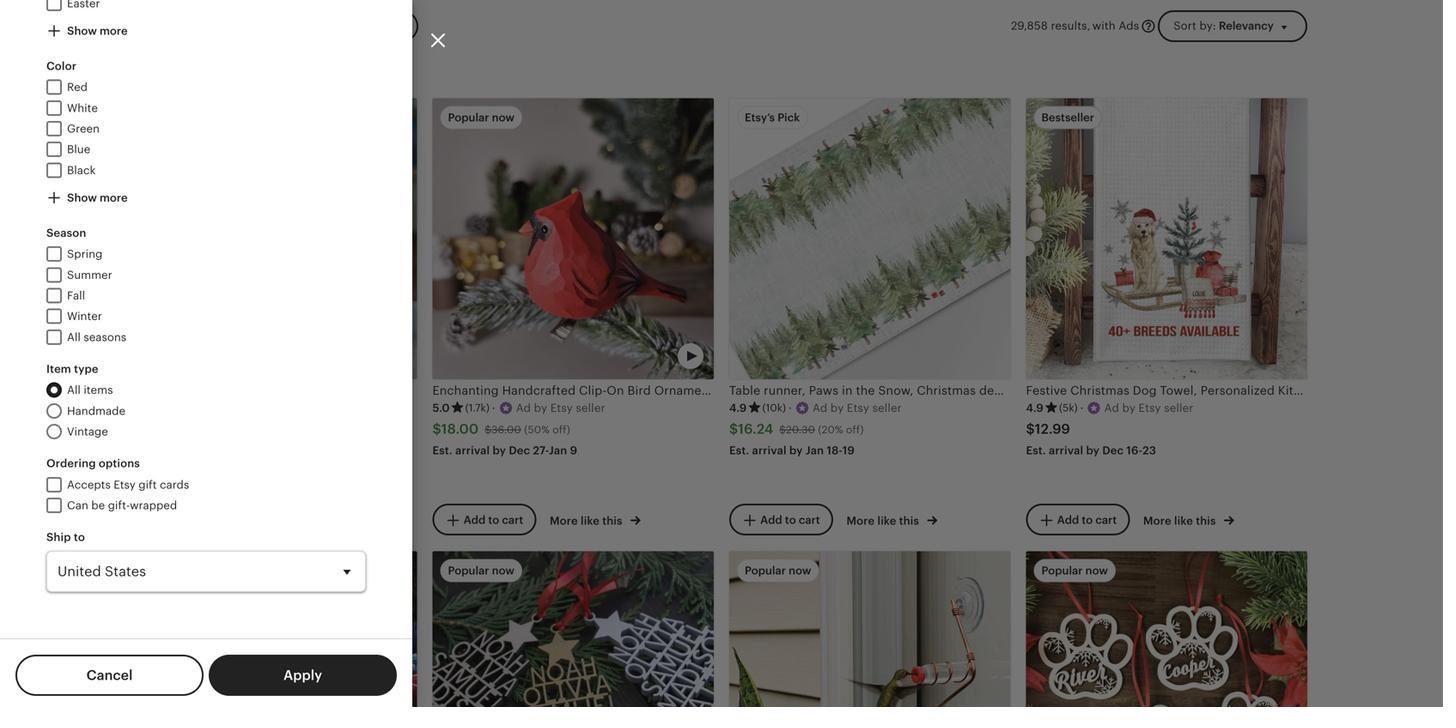 Task type: locate. For each thing, give the bounding box(es) containing it.
cart for 16.24
[[799, 514, 820, 527]]

jan
[[549, 445, 567, 458], [806, 445, 824, 458]]

with
[[1092, 20, 1116, 32]]

to inside search filters dialog
[[74, 531, 85, 544]]

spring
[[67, 248, 103, 261]]

20.30
[[786, 424, 815, 436]]

· right '(5k)'
[[1080, 402, 1084, 415]]

1 horizontal spatial dec
[[1102, 445, 1124, 458]]

1 show from the top
[[67, 24, 97, 37]]

2 add to cart from the left
[[760, 514, 820, 527]]

arrival for est. arrival by dec 27-jan 9
[[455, 445, 490, 458]]

add to cart button down est. arrival by dec 27-jan 9
[[433, 504, 536, 536]]

table runner, paws in the snow, christmas decorations, custom size, christmas gift, housewarming gift, table topper, linens, holiday decor image
[[729, 98, 1011, 380]]

add to cart down est. arrival by jan 18-19 on the right bottom of page
[[760, 514, 820, 527]]

personalized dog paw ornament | custom pet christmas ornament | animal 2023 ornament image
[[1026, 552, 1307, 708]]

add to cart down $ 12.99 est. arrival by dec 16-23
[[1057, 514, 1117, 527]]

dec left 16-
[[1102, 445, 1124, 458]]

1 horizontal spatial popular now link
[[729, 552, 1011, 708]]

now for personalized dog paw ornament | custom pet christmas ornament | animal 2023 ornament image
[[1086, 565, 1108, 578]]

0 horizontal spatial add
[[464, 514, 486, 527]]

0 horizontal spatial add to cart button
[[433, 504, 536, 536]]

$
[[433, 422, 441, 437], [729, 422, 738, 437], [1026, 422, 1035, 437], [485, 424, 491, 436], [779, 424, 786, 436]]

dec
[[509, 445, 530, 458], [1102, 445, 1124, 458]]

1 horizontal spatial 4.9
[[1026, 402, 1044, 415]]

off) inside the $ 16.24 $ 20.30 (20% off)
[[846, 424, 864, 436]]

show for second 'show more' button from the top
[[67, 191, 97, 204]]

1 show more button from the top
[[39, 16, 135, 47]]

add for 18.00
[[464, 514, 486, 527]]

etsy's
[[745, 111, 775, 124]]

popular now
[[448, 111, 515, 124], [448, 565, 515, 578], [745, 565, 811, 578], [1042, 565, 1108, 578]]

1 vertical spatial show more
[[64, 191, 128, 204]]

more
[[100, 24, 128, 37], [100, 191, 128, 204]]

options
[[99, 458, 140, 471]]

green
[[67, 122, 100, 135]]

1 vertical spatial all
[[67, 384, 81, 397]]

cart down est. arrival by dec 27-jan 9
[[502, 514, 523, 527]]

0 horizontal spatial popular now link
[[433, 552, 714, 708]]

to down est. arrival by dec 27-jan 9
[[488, 514, 499, 527]]

show up color
[[67, 24, 97, 37]]

arrival for est. arrival by
[[159, 477, 193, 490]]

1 show more from the top
[[64, 24, 128, 37]]

cart down $ 12.99 est. arrival by dec 16-23
[[1096, 514, 1117, 527]]

bestseller
[[1042, 111, 1094, 124]]

1 dec from the left
[[509, 445, 530, 458]]

popular now link
[[433, 552, 714, 708], [729, 552, 1011, 708], [1026, 552, 1307, 708]]

add to cart for 18.00
[[464, 514, 523, 527]]

add to cart button for 16.24
[[729, 504, 833, 536]]

2 · from the left
[[789, 402, 792, 415]]

now
[[492, 111, 515, 124], [492, 565, 515, 578], [789, 565, 811, 578], [1086, 565, 1108, 578]]

to down $ 12.99 est. arrival by dec 16-23
[[1082, 514, 1093, 527]]

$ inside "$ 18.00 $ 36.00 (50% off)"
[[485, 424, 491, 436]]

12.99
[[1035, 422, 1070, 437]]

19
[[843, 445, 855, 458]]

show more
[[64, 24, 128, 37], [64, 191, 128, 204]]

cart for 18.00
[[502, 514, 523, 527]]

jan left 18-
[[806, 445, 824, 458]]

1 · from the left
[[492, 402, 495, 415]]

family christmas ornament - personalized ornament with names - christmas tree ornament image
[[433, 552, 714, 708]]

est. arrival by dec 27-jan 9
[[433, 445, 577, 458]]

est. arrival by
[[136, 477, 212, 490]]

2 more from the top
[[100, 191, 128, 204]]

all inside 'item type all items handmade vintage'
[[67, 384, 81, 397]]

(50%
[[524, 424, 550, 436]]

4.9 up 12.99
[[1026, 402, 1044, 415]]

1 horizontal spatial ·
[[789, 402, 792, 415]]

0 vertical spatial show
[[67, 24, 97, 37]]

fall
[[67, 289, 85, 302]]

16.24
[[738, 422, 773, 437]]

$ inside $ 12.99 est. arrival by dec 16-23
[[1026, 422, 1035, 437]]

1 horizontal spatial add to cart
[[760, 514, 820, 527]]

3 · from the left
[[1080, 402, 1084, 415]]

· right (10k)
[[789, 402, 792, 415]]

show more up color
[[64, 24, 128, 37]]

add to cart button
[[433, 504, 536, 536], [729, 504, 833, 536], [1026, 504, 1130, 536]]

to
[[488, 514, 499, 527], [785, 514, 796, 527], [1082, 514, 1093, 527], [74, 531, 85, 544]]

all down winter
[[67, 331, 81, 344]]

1 vertical spatial show
[[67, 191, 97, 204]]

arrival down 18.00
[[455, 445, 490, 458]]

4.9 for jan 18-19
[[729, 402, 747, 415]]

show more button
[[39, 16, 135, 47], [39, 183, 135, 214]]

off) right (50% on the left
[[553, 424, 570, 436]]

2 all from the top
[[67, 384, 81, 397]]

1 horizontal spatial cart
[[799, 514, 820, 527]]

cart down est. arrival by jan 18-19 on the right bottom of page
[[799, 514, 820, 527]]

arrival down 12.99
[[1049, 445, 1083, 458]]

cancel button
[[15, 655, 204, 697]]

etsy's pick
[[745, 111, 800, 124]]

2 cart from the left
[[799, 514, 820, 527]]

2 jan from the left
[[806, 445, 824, 458]]

18-
[[827, 445, 843, 458]]

1 off) from the left
[[553, 424, 570, 436]]

add to cart button down $ 12.99 est. arrival by dec 16-23
[[1026, 504, 1130, 536]]

by right cards
[[196, 477, 209, 490]]

by down the $ 16.24 $ 20.30 (20% off)
[[789, 445, 803, 458]]

2 add from the left
[[760, 514, 782, 527]]

1 vertical spatial show more button
[[39, 183, 135, 214]]

1 horizontal spatial jan
[[806, 445, 824, 458]]

show more down black
[[64, 191, 128, 204]]

1 more from the top
[[100, 24, 128, 37]]

est. down 18.00
[[433, 445, 453, 458]]

0 horizontal spatial dec
[[509, 445, 530, 458]]

dec inside $ 12.99 est. arrival by dec 16-23
[[1102, 445, 1124, 458]]

black
[[67, 164, 96, 177]]

custom neon sign | neon sign | wedding signs | name neon sign | led neon light sign | wedding bridesmaid gifts | wall decor | home decor image
[[136, 552, 417, 708]]

add down est. arrival by jan 18-19 on the right bottom of page
[[760, 514, 782, 527]]

add to cart for 16.24
[[760, 514, 820, 527]]

1 add from the left
[[464, 514, 486, 527]]

(1.7k)
[[465, 402, 490, 414]]

gift-
[[108, 500, 130, 512]]

2 horizontal spatial add to cart button
[[1026, 504, 1130, 536]]

off) inside "$ 18.00 $ 36.00 (50% off)"
[[553, 424, 570, 436]]

est. down 16.24
[[729, 445, 749, 458]]

0 horizontal spatial jan
[[549, 445, 567, 458]]

0 vertical spatial show more button
[[39, 16, 135, 47]]

all left items on the left bottom of page
[[67, 384, 81, 397]]

jan left the 9
[[549, 445, 567, 458]]

arrival down shipping at the left
[[159, 477, 193, 490]]

enchanting handcrafted clip-on bird ornaments for christmas trees – vibrant, artisanal, and unique holiday decorations image
[[433, 98, 714, 380]]

apply
[[283, 668, 322, 684]]

results,
[[1051, 20, 1091, 32]]

off) up 19 on the right bottom of page
[[846, 424, 864, 436]]

all
[[67, 331, 81, 344], [67, 384, 81, 397]]

4.9 up 16.24
[[729, 402, 747, 415]]

2 add to cart button from the left
[[729, 504, 833, 536]]

1 horizontal spatial add
[[760, 514, 782, 527]]

by left 16-
[[1086, 445, 1100, 458]]

0 horizontal spatial add to cart
[[464, 514, 523, 527]]

(5k)
[[1059, 402, 1078, 414]]

0 vertical spatial all
[[67, 331, 81, 344]]

2 4.9 from the left
[[1026, 402, 1044, 415]]

1 vertical spatial more
[[100, 191, 128, 204]]

show more button up color
[[39, 16, 135, 47]]

popular
[[448, 111, 489, 124], [448, 565, 489, 578], [745, 565, 786, 578], [1042, 565, 1083, 578]]

(20%
[[818, 424, 843, 436]]

arrival down 16.24
[[752, 445, 787, 458]]

off) for 16.24
[[846, 424, 864, 436]]

2 horizontal spatial cart
[[1096, 514, 1117, 527]]

add to cart button for 18.00
[[433, 504, 536, 536]]

2 horizontal spatial add to cart
[[1057, 514, 1117, 527]]

1 4.9 from the left
[[729, 402, 747, 415]]

color
[[46, 60, 77, 73]]

1 horizontal spatial off)
[[846, 424, 864, 436]]

to for jan 18-19
[[785, 514, 796, 527]]

2 horizontal spatial popular now link
[[1026, 552, 1307, 708]]

est.
[[433, 445, 453, 458], [729, 445, 749, 458], [1026, 445, 1046, 458], [136, 477, 156, 490]]

add to cart
[[464, 514, 523, 527], [760, 514, 820, 527], [1057, 514, 1117, 527]]

by for est. arrival by dec 27-jan 9
[[493, 445, 506, 458]]

to right ship
[[74, 531, 85, 544]]

4.9
[[729, 402, 747, 415], [1026, 402, 1044, 415]]

0 horizontal spatial off)
[[553, 424, 570, 436]]

arrival
[[455, 445, 490, 458], [752, 445, 787, 458], [1049, 445, 1083, 458], [159, 477, 193, 490]]

red
[[67, 81, 88, 94]]

2 horizontal spatial add
[[1057, 514, 1079, 527]]

wrapped
[[130, 500, 177, 512]]

2 dec from the left
[[1102, 445, 1124, 458]]

1 all from the top
[[67, 331, 81, 344]]

$ for 16.24
[[729, 422, 738, 437]]

with ads
[[1092, 20, 1139, 32]]

29,858 results,
[[1011, 20, 1091, 32]]

0 horizontal spatial ·
[[492, 402, 495, 415]]

0 vertical spatial more
[[100, 24, 128, 37]]

show
[[67, 24, 97, 37], [67, 191, 97, 204]]

· right (1.7k)
[[492, 402, 495, 415]]

show more button down black
[[39, 183, 135, 214]]

by down "$ 18.00 $ 36.00 (50% off)"
[[493, 445, 506, 458]]

0 horizontal spatial cart
[[502, 514, 523, 527]]

est. down 12.99
[[1026, 445, 1046, 458]]

summer
[[67, 269, 112, 282]]

est. for est. arrival by dec 27-jan 9
[[433, 445, 453, 458]]

add to cart down est. arrival by dec 27-jan 9
[[464, 514, 523, 527]]

$ 16.24 $ 20.30 (20% off)
[[729, 422, 864, 437]]

off)
[[553, 424, 570, 436], [846, 424, 864, 436]]

to down est. arrival by jan 18-19 on the right bottom of page
[[785, 514, 796, 527]]

2 show more from the top
[[64, 191, 128, 204]]

add
[[464, 514, 486, 527], [760, 514, 782, 527], [1057, 514, 1079, 527]]

apply button
[[209, 655, 397, 697]]

9
[[570, 445, 577, 458]]

18.00
[[441, 422, 479, 437]]

white
[[67, 102, 98, 114]]

show down black
[[67, 191, 97, 204]]

1 horizontal spatial add to cart button
[[729, 504, 833, 536]]

2 horizontal spatial ·
[[1080, 402, 1084, 415]]

1 add to cart from the left
[[464, 514, 523, 527]]

by
[[493, 445, 506, 458], [789, 445, 803, 458], [1086, 445, 1100, 458], [196, 477, 209, 490]]

add down $ 12.99 est. arrival by dec 16-23
[[1057, 514, 1079, 527]]

add down est. arrival by dec 27-jan 9
[[464, 514, 486, 527]]

1 cart from the left
[[502, 514, 523, 527]]

cancel
[[86, 668, 133, 684]]

dec left the 27-
[[509, 445, 530, 458]]

cart
[[502, 514, 523, 527], [799, 514, 820, 527], [1096, 514, 1117, 527]]

item type all items handmade vintage
[[46, 363, 125, 439]]

0 horizontal spatial 4.9
[[729, 402, 747, 415]]

·
[[492, 402, 495, 415], [789, 402, 792, 415], [1080, 402, 1084, 415]]

29,858
[[1011, 20, 1048, 32]]

1 add to cart button from the left
[[433, 504, 536, 536]]

2 popular now link from the left
[[729, 552, 1011, 708]]

by for est. arrival by jan 18-19
[[789, 445, 803, 458]]

2 show from the top
[[67, 191, 97, 204]]

est. right etsy on the left bottom of the page
[[136, 477, 156, 490]]

add to cart button down est. arrival by jan 18-19 on the right bottom of page
[[729, 504, 833, 536]]

2 off) from the left
[[846, 424, 864, 436]]

0 vertical spatial show more
[[64, 24, 128, 37]]



Task type: describe. For each thing, give the bounding box(es) containing it.
winter
[[67, 310, 102, 323]]

1 popular now link from the left
[[433, 552, 714, 708]]

popular for personalized dog paw ornament | custom pet christmas ornament | animal 2023 ornament image
[[1042, 565, 1083, 578]]

1 jan from the left
[[549, 445, 567, 458]]

3 add to cart button from the left
[[1026, 504, 1130, 536]]

gift
[[139, 479, 157, 492]]

season
[[46, 227, 86, 240]]

item
[[46, 363, 71, 376]]

pick
[[778, 111, 800, 124]]

5.0
[[433, 402, 450, 415]]

now for the geo feeder | geometric window hummingbird feeder | sweet feeders | copper | aluminum | modern | home decor | glass bottle | suction cup image
[[789, 565, 811, 578]]

cards
[[160, 479, 189, 492]]

est. inside $ 12.99 est. arrival by dec 16-23
[[1026, 445, 1046, 458]]

handmade
[[67, 405, 125, 418]]

· for 5.0
[[492, 402, 495, 415]]

festive christmas dog towel, personalized kitchen or bathroom towel for dog mom, holiday decor with dog on a sled image
[[1026, 98, 1307, 380]]

vintage
[[67, 426, 108, 439]]

2 show more button from the top
[[39, 183, 135, 214]]

ship
[[46, 531, 71, 544]]

blue
[[67, 143, 90, 156]]

be
[[91, 500, 105, 512]]

to for dec 27-jan 9
[[488, 514, 499, 527]]

popular now for second popular now link from right
[[745, 565, 811, 578]]

ordering
[[46, 458, 96, 471]]

can
[[67, 500, 88, 512]]

popular now for 1st popular now link from the right
[[1042, 565, 1108, 578]]

est. for est. arrival by
[[136, 477, 156, 490]]

by for est. arrival by
[[196, 477, 209, 490]]

ordering options accepts etsy gift cards can be gift-wrapped
[[46, 458, 189, 512]]

red white green blue black
[[67, 81, 100, 177]]

free
[[136, 456, 157, 467]]

popular for family christmas ornament - personalized ornament with names - christmas tree ornament image in the bottom left of the page
[[448, 565, 489, 578]]

$ for 12.99
[[1026, 422, 1035, 437]]

add for 16.24
[[760, 514, 782, 527]]

show more for second 'show more' button from the top
[[64, 191, 128, 204]]

4.9 for dec 16-23
[[1026, 402, 1044, 415]]

free shipping
[[136, 456, 203, 467]]

off) for 18.00
[[553, 424, 570, 436]]

arrival for est. arrival by jan 18-19
[[752, 445, 787, 458]]

16-
[[1127, 445, 1143, 458]]

all inside season spring summer fall winter all seasons
[[67, 331, 81, 344]]

$ inside the $ 16.24 $ 20.30 (20% off)
[[779, 424, 786, 436]]

est. arrival by jan 18-19
[[729, 445, 855, 458]]

shipping
[[160, 456, 203, 467]]

now for family christmas ornament - personalized ornament with names - christmas tree ornament image in the bottom left of the page
[[492, 565, 515, 578]]

3 cart from the left
[[1096, 514, 1117, 527]]

(10k)
[[762, 402, 786, 414]]

popular now for first popular now link from left
[[448, 565, 515, 578]]

type
[[74, 363, 98, 376]]

seasons
[[84, 331, 126, 344]]

3 add to cart from the left
[[1057, 514, 1117, 527]]

$ 12.99 est. arrival by dec 16-23
[[1026, 422, 1156, 458]]

3 add from the left
[[1057, 514, 1079, 527]]

27-
[[533, 445, 549, 458]]

· for 4.9
[[1080, 402, 1084, 415]]

est. for est. arrival by jan 18-19
[[729, 445, 749, 458]]

book page snowman-literary gift-christmas decor-holiday decor-christmas gifts-eco-friendly-book exchange-winter decor-gifts under 30 image
[[136, 98, 417, 380]]

to for dec 16-23
[[1082, 514, 1093, 527]]

$ 18.00 $ 36.00 (50% off)
[[433, 422, 570, 437]]

etsy
[[114, 479, 136, 492]]

$ for 18.00
[[433, 422, 441, 437]]

36.00
[[491, 424, 521, 436]]

season spring summer fall winter all seasons
[[46, 227, 126, 344]]

show for 1st 'show more' button
[[67, 24, 97, 37]]

popular for the geo feeder | geometric window hummingbird feeder | sweet feeders | copper | aluminum | modern | home decor | glass bottle | suction cup image
[[745, 565, 786, 578]]

ads
[[1119, 20, 1139, 32]]

show more for 1st 'show more' button
[[64, 24, 128, 37]]

ship to
[[46, 531, 85, 544]]

arrival inside $ 12.99 est. arrival by dec 16-23
[[1049, 445, 1083, 458]]

3 popular now link from the left
[[1026, 552, 1307, 708]]

by inside $ 12.99 est. arrival by dec 16-23
[[1086, 445, 1100, 458]]

the geo feeder | geometric window hummingbird feeder | sweet feeders | copper | aluminum | modern | home decor | glass bottle | suction cup image
[[729, 552, 1011, 708]]

accepts
[[67, 479, 111, 492]]

23
[[1143, 445, 1156, 458]]

search filters dialog
[[0, 0, 1443, 708]]

items
[[84, 384, 113, 397]]



Task type: vqa. For each thing, say whether or not it's contained in the screenshot.
"CART" to the middle
yes



